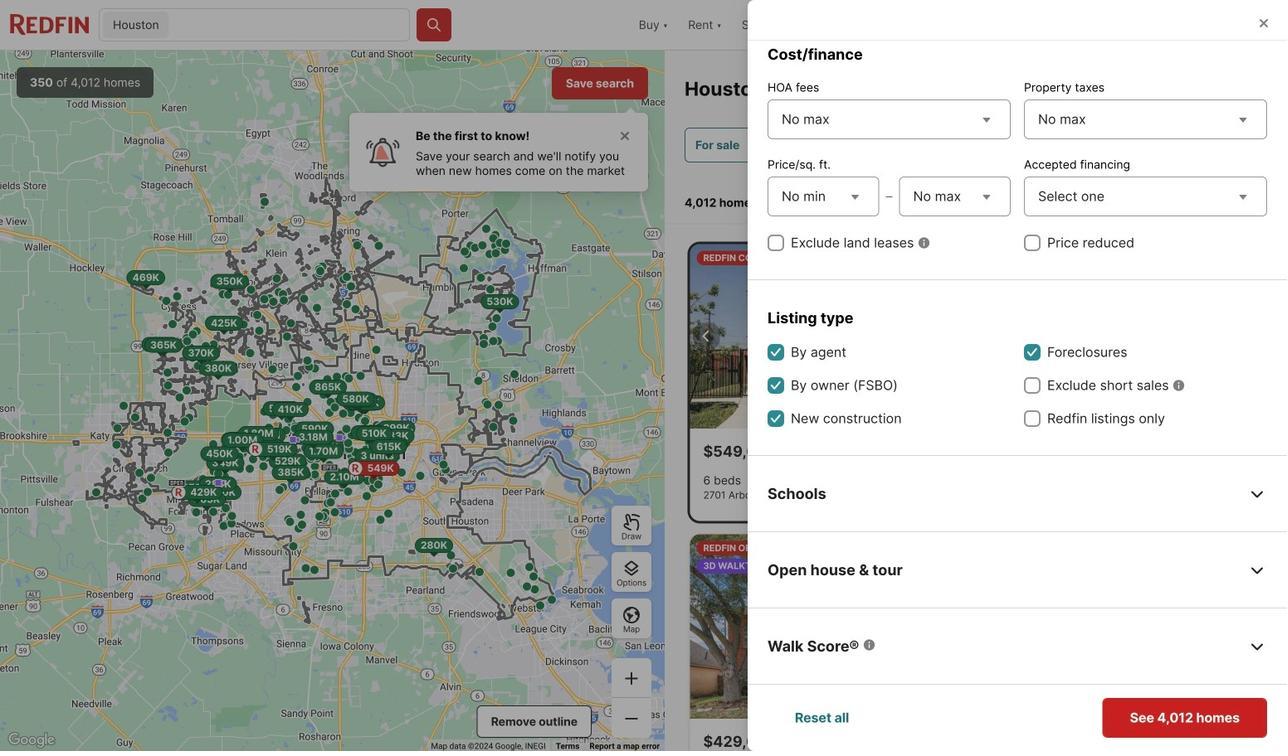 Task type: describe. For each thing, give the bounding box(es) containing it.
toggle search results photos view tab
[[1124, 179, 1191, 220]]

add home to favorites image for second add home to favorites checkbox from the left
[[1225, 442, 1245, 462]]

previous image
[[697, 327, 717, 347]]

share home image
[[1192, 733, 1212, 752]]

google image
[[4, 730, 59, 752]]

select a min and max value element
[[768, 173, 1011, 220]]

add home to favorites image for add home to favorites option
[[1225, 733, 1245, 752]]

2 add home to favorites checkbox from the left
[[1222, 439, 1249, 466]]

share home image for second add home to favorites checkbox from the left
[[1192, 442, 1212, 462]]



Task type: locate. For each thing, give the bounding box(es) containing it.
None search field
[[172, 9, 409, 42]]

0 horizontal spatial add home to favorites checkbox
[[927, 439, 954, 466]]

2 share home image from the left
[[1192, 442, 1212, 462]]

tab list
[[1108, 176, 1267, 223]]

None checkbox
[[768, 235, 784, 251], [1024, 235, 1041, 251], [768, 344, 784, 361], [1024, 344, 1041, 361], [768, 378, 784, 394], [768, 411, 784, 427], [768, 235, 784, 251], [1024, 235, 1041, 251], [768, 344, 784, 361], [1024, 344, 1041, 361], [768, 378, 784, 394], [768, 411, 784, 427]]

Add home to favorites checkbox
[[927, 439, 954, 466], [1222, 439, 1249, 466]]

add home to favorites image inside checkbox
[[1225, 442, 1245, 462]]

1 horizontal spatial share home image
[[1192, 442, 1212, 462]]

1 vertical spatial add home to favorites image
[[1225, 733, 1245, 752]]

0 horizontal spatial share home image
[[898, 442, 917, 462]]

0 vertical spatial add home to favorites image
[[1225, 442, 1245, 462]]

add home to favorites image
[[1225, 442, 1245, 462], [1225, 733, 1245, 752]]

add home to favorites image inside option
[[1225, 733, 1245, 752]]

dialog
[[748, 0, 1287, 752]]

1 horizontal spatial add home to favorites checkbox
[[1222, 439, 1249, 466]]

add home to favorites image
[[931, 442, 951, 462]]

share home image
[[898, 442, 917, 462], [1192, 442, 1212, 462]]

2 add home to favorites image from the top
[[1225, 733, 1245, 752]]

submit search image
[[426, 17, 442, 33]]

1 add home to favorites checkbox from the left
[[927, 439, 954, 466]]

Add home to favorites checkbox
[[1222, 729, 1249, 752]]

None checkbox
[[1024, 378, 1041, 394], [1024, 411, 1041, 427], [1024, 378, 1041, 394], [1024, 411, 1041, 427]]

toggle search results table view tab
[[1194, 179, 1251, 220]]

1 add home to favorites image from the top
[[1225, 442, 1245, 462]]

1 share home image from the left
[[898, 442, 917, 462]]

share home image for first add home to favorites checkbox from left
[[898, 442, 917, 462]]

map region
[[0, 51, 665, 752]]



Task type: vqa. For each thing, say whether or not it's contained in the screenshot.
the top Map
no



